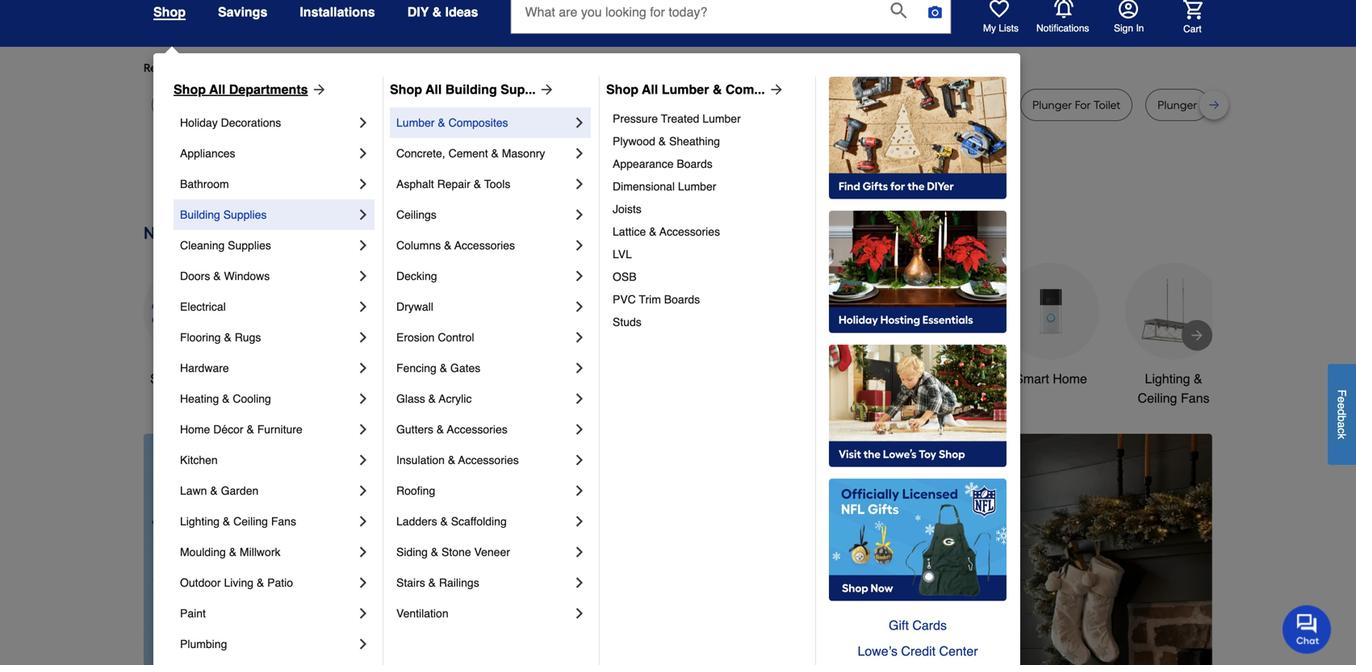 Task type: vqa. For each thing, say whether or not it's contained in the screenshot.
the & within the Lattice & Accessories 'link'
yes



Task type: locate. For each thing, give the bounding box(es) containing it.
2 horizontal spatial arrow right image
[[1189, 327, 1205, 343]]

toilet
[[500, 98, 527, 112], [806, 98, 833, 112], [969, 98, 995, 112], [1094, 98, 1121, 112]]

toilet left drain
[[806, 98, 833, 112]]

decorations
[[221, 116, 281, 129], [526, 391, 595, 406]]

0 horizontal spatial plunger
[[1033, 98, 1072, 112]]

1 vertical spatial arrow right image
[[1183, 575, 1199, 591]]

chevron right image for heating & cooling
[[355, 391, 371, 407]]

building up composites at the top
[[445, 82, 497, 97]]

& for lumber & composites link
[[438, 116, 445, 129]]

& inside "columns & accessories" link
[[444, 239, 452, 252]]

accessories up decking link
[[455, 239, 515, 252]]

paint link
[[180, 598, 355, 629]]

decorations inside christmas decorations button
[[526, 391, 595, 406]]

chevron right image for paint
[[355, 606, 371, 622]]

& inside ladders & scaffolding "link"
[[440, 515, 448, 528]]

notifications
[[1037, 23, 1089, 34]]

& inside the plywood & sheathing link
[[659, 135, 666, 148]]

boards right trim
[[664, 293, 700, 306]]

you left more
[[291, 61, 310, 75]]

chevron right image for building supplies
[[355, 207, 371, 223]]

0 horizontal spatial decorations
[[221, 116, 281, 129]]

0 vertical spatial ceiling
[[1138, 391, 1178, 406]]

1 horizontal spatial lighting
[[1145, 371, 1190, 386]]

plumbing down com...
[[701, 98, 750, 112]]

accessories up the insulation & accessories link
[[447, 423, 508, 436]]

1 plunger from the left
[[1033, 98, 1072, 112]]

1 horizontal spatial bathroom
[[900, 371, 956, 386]]

1 vertical spatial fans
[[271, 515, 296, 528]]

lumber down snake for plumbing
[[396, 116, 435, 129]]

& inside siding & stone veneer link
[[431, 546, 439, 559]]

shop up recommended
[[153, 4, 186, 19]]

joists
[[613, 203, 642, 216]]

2 shop from the left
[[390, 82, 422, 97]]

hardware
[[180, 362, 229, 375]]

arrow right image inside shop all building sup... link
[[536, 82, 555, 98]]

& inside lattice & accessories link
[[649, 225, 657, 238]]

arrow right image inside the shop all departments link
[[308, 82, 327, 98]]

shop
[[174, 82, 206, 97], [390, 82, 422, 97], [606, 82, 639, 97]]

1 vertical spatial building
[[180, 208, 220, 221]]

heating & cooling
[[180, 392, 271, 405]]

chevron right image for holiday decorations
[[355, 115, 371, 131]]

lawn & garden link
[[180, 476, 355, 506]]

boards down sheathing
[[677, 157, 713, 170]]

tools up ceilings link
[[484, 178, 511, 191]]

hardware link
[[180, 353, 355, 384]]

holiday hosting essentials. image
[[829, 211, 1007, 333]]

1 vertical spatial boards
[[664, 293, 700, 306]]

search image
[[891, 2, 907, 19]]

3 snake from the left
[[752, 98, 784, 112]]

tools up equipment
[[810, 371, 840, 386]]

you
[[291, 61, 310, 75], [434, 61, 453, 75]]

studs link
[[613, 311, 804, 333]]

chevron right image for plumbing
[[355, 636, 371, 652]]

lowe's home improvement account image
[[1119, 0, 1138, 19]]

outdoor
[[760, 371, 806, 386], [180, 576, 221, 589]]

1 vertical spatial lighting & ceiling fans
[[180, 515, 296, 528]]

you inside the more suggestions for you link
[[434, 61, 453, 75]]

supplies up cleaning supplies
[[223, 208, 267, 221]]

plunger
[[1033, 98, 1072, 112], [1158, 98, 1198, 112]]

furniture
[[257, 423, 303, 436]]

siding
[[396, 546, 428, 559]]

0 vertical spatial fans
[[1181, 391, 1210, 406]]

lighting
[[1145, 371, 1190, 386], [180, 515, 220, 528]]

& inside flooring & rugs 'link'
[[224, 331, 232, 344]]

for
[[274, 61, 288, 75], [417, 61, 432, 75], [395, 98, 411, 112], [787, 98, 803, 112], [1075, 98, 1091, 112]]

None search field
[[511, 0, 951, 49]]

chevron right image for glass & acrylic
[[572, 391, 588, 407]]

1 horizontal spatial outdoor
[[760, 371, 806, 386]]

snake right auger
[[563, 98, 595, 112]]

chevron right image for erosion control
[[572, 329, 588, 346]]

kitchen link
[[180, 445, 355, 476]]

my lists link
[[983, 0, 1019, 35]]

& inside lumber & composites link
[[438, 116, 445, 129]]

1 vertical spatial supplies
[[228, 239, 271, 252]]

0 vertical spatial boards
[[677, 157, 713, 170]]

shop button
[[153, 4, 186, 20]]

chevron right image
[[572, 115, 588, 131], [355, 145, 371, 161], [572, 145, 588, 161], [355, 176, 371, 192], [572, 176, 588, 192], [355, 237, 371, 254], [572, 237, 588, 254], [572, 268, 588, 284], [572, 299, 588, 315], [355, 329, 371, 346], [572, 329, 588, 346], [355, 360, 371, 376], [572, 360, 588, 376], [572, 391, 588, 407], [355, 421, 371, 438], [572, 421, 588, 438], [355, 513, 371, 530], [572, 513, 588, 530], [572, 544, 588, 560], [355, 575, 371, 591], [572, 575, 588, 591], [572, 606, 588, 622], [355, 636, 371, 652]]

erosion control
[[396, 331, 474, 344]]

veneer
[[474, 546, 510, 559]]

columns
[[396, 239, 441, 252]]

& inside outdoor tools & equipment
[[843, 371, 852, 386]]

decking
[[396, 270, 437, 283]]

chevron right image for cleaning supplies
[[355, 237, 371, 254]]

tools inside outdoor tools & equipment
[[810, 371, 840, 386]]

appearance boards
[[613, 157, 713, 170]]

lumber up joists link
[[678, 180, 716, 193]]

deals
[[201, 371, 234, 386]]

sheathing
[[669, 135, 720, 148]]

1 horizontal spatial ceiling
[[1138, 391, 1178, 406]]

& inside fencing & gates link
[[440, 362, 447, 375]]

1 vertical spatial lighting
[[180, 515, 220, 528]]

savings
[[218, 4, 268, 19]]

pressure
[[613, 112, 658, 125]]

patio
[[267, 576, 293, 589]]

shop all lumber & com...
[[606, 82, 765, 97]]

& inside asphalt repair & tools link
[[474, 178, 481, 191]]

2 you from the left
[[434, 61, 453, 75]]

accessories up lvl link
[[660, 225, 720, 238]]

bathroom inside "button"
[[900, 371, 956, 386]]

decorations down the shop all departments link
[[221, 116, 281, 129]]

0 horizontal spatial arrow right image
[[536, 82, 555, 98]]

shop inside shop all lumber & com... link
[[606, 82, 639, 97]]

2 e from the top
[[1336, 403, 1349, 409]]

arrow right image
[[308, 82, 327, 98], [1183, 575, 1199, 591]]

for for recommended searches for you
[[274, 61, 288, 75]]

1 horizontal spatial lighting & ceiling fans
[[1138, 371, 1210, 406]]

& for heating & cooling link
[[222, 392, 230, 405]]

all inside button
[[184, 371, 198, 386]]

asphalt repair & tools link
[[396, 169, 572, 199]]

0 vertical spatial lighting
[[1145, 371, 1190, 386]]

roofing link
[[396, 476, 572, 506]]

insulation & accessories link
[[396, 445, 572, 476]]

gutters & accessories link
[[396, 414, 572, 445]]

shop inside button
[[150, 371, 180, 386]]

décor
[[213, 423, 243, 436]]

0 vertical spatial shop
[[153, 4, 186, 19]]

joists link
[[613, 198, 804, 220]]

& inside concrete, cement & masonry link
[[491, 147, 499, 160]]

chevron right image for lawn & garden
[[355, 483, 371, 499]]

1 snake from the left
[[360, 98, 392, 112]]

1 horizontal spatial plumbing
[[701, 98, 750, 112]]

lowe's home improvement cart image
[[1184, 0, 1203, 19]]

shop up pressure
[[606, 82, 639, 97]]

1 horizontal spatial fans
[[1181, 391, 1210, 406]]

fans
[[1181, 391, 1210, 406], [271, 515, 296, 528]]

2 horizontal spatial shop
[[606, 82, 639, 97]]

0 horizontal spatial plumbing
[[413, 98, 462, 112]]

drain
[[870, 98, 897, 112]]

& inside diy & ideas button
[[432, 4, 442, 19]]

3 shop from the left
[[606, 82, 639, 97]]

fencing
[[396, 362, 437, 375]]

outdoor down moulding
[[180, 576, 221, 589]]

outdoor up equipment
[[760, 371, 806, 386]]

lowe's home improvement notification center image
[[1054, 0, 1074, 19]]

2 plumbing from the left
[[701, 98, 750, 112]]

4 toilet from the left
[[1094, 98, 1121, 112]]

plunger down the "cart" at the right
[[1158, 98, 1198, 112]]

installations button
[[300, 0, 375, 27]]

0 vertical spatial supplies
[[223, 208, 267, 221]]

snake for plumbing
[[360, 98, 462, 112]]

lowe's wishes you and your family a happy hanukkah. image
[[144, 163, 1213, 203]]

lumber
[[662, 82, 709, 97], [703, 112, 741, 125], [396, 116, 435, 129], [678, 180, 716, 193]]

studs
[[613, 316, 642, 329]]

toilet down "sup..."
[[500, 98, 527, 112]]

find gifts for the diyer. image
[[829, 77, 1007, 199]]

pvc trim boards
[[613, 293, 700, 306]]

holiday decorations
[[180, 116, 281, 129]]

outdoor inside outdoor tools & equipment
[[760, 371, 806, 386]]

lighting & ceiling fans link
[[180, 506, 355, 537]]

snake down 'suggestions'
[[360, 98, 392, 112]]

all up snake for plumbing
[[426, 82, 442, 97]]

0 vertical spatial home
[[1053, 371, 1087, 386]]

arrow left image
[[444, 575, 460, 591]]

1 vertical spatial ceiling
[[233, 515, 268, 528]]

shop up snake for plumbing
[[390, 82, 422, 97]]

ceilings link
[[396, 199, 572, 230]]

fans inside lighting & ceiling fans
[[1181, 391, 1210, 406]]

shop up heating
[[150, 371, 180, 386]]

1 you from the left
[[291, 61, 310, 75]]

shop for shop
[[153, 4, 186, 19]]

all for building
[[426, 82, 442, 97]]

1 horizontal spatial you
[[434, 61, 453, 75]]

1 horizontal spatial building
[[445, 82, 497, 97]]

all up pressure
[[642, 82, 658, 97]]

arrow right image
[[536, 82, 555, 98], [765, 82, 785, 98], [1189, 327, 1205, 343]]

chevron right image for electrical
[[355, 299, 371, 315]]

e up b
[[1336, 403, 1349, 409]]

paint
[[180, 607, 206, 620]]

2 horizontal spatial tools
[[810, 371, 840, 386]]

chevron right image for drywall
[[572, 299, 588, 315]]

acrylic
[[439, 392, 472, 405]]

home
[[1053, 371, 1087, 386], [180, 423, 210, 436]]

shop inside shop all building sup... link
[[390, 82, 422, 97]]

glass & acrylic
[[396, 392, 472, 405]]

appliances link
[[180, 138, 355, 169]]

chevron right image for hardware
[[355, 360, 371, 376]]

0 vertical spatial outdoor
[[760, 371, 806, 386]]

1 horizontal spatial arrow right image
[[1183, 575, 1199, 591]]

ladders
[[396, 515, 437, 528]]

& inside the lighting & ceiling fans link
[[223, 515, 230, 528]]

1 shop from the left
[[174, 82, 206, 97]]

you up shop all building sup...
[[434, 61, 453, 75]]

new deals every day during 25 days of deals image
[[144, 220, 1213, 247]]

plunger down notifications
[[1033, 98, 1072, 112]]

arrow right image for shop all lumber & com...
[[765, 82, 785, 98]]

home up kitchen
[[180, 423, 210, 436]]

tools inside button
[[423, 371, 453, 386]]

& inside moulding & millwork link
[[229, 546, 237, 559]]

1 vertical spatial decorations
[[526, 391, 595, 406]]

& for flooring & rugs 'link'
[[224, 331, 232, 344]]

& inside the doors & windows link
[[213, 270, 221, 283]]

home right smart
[[1053, 371, 1087, 386]]

0 horizontal spatial you
[[291, 61, 310, 75]]

2 plunger from the left
[[1158, 98, 1198, 112]]

toilet down my
[[969, 98, 995, 112]]

chevron right image for siding & stone veneer
[[572, 544, 588, 560]]

1 vertical spatial home
[[180, 423, 210, 436]]

ideas
[[445, 4, 478, 19]]

shop all deals
[[150, 371, 234, 386]]

chevron right image for lumber & composites
[[572, 115, 588, 131]]

toilet down sign
[[1094, 98, 1121, 112]]

chevron right image for ceilings
[[572, 207, 588, 223]]

shop inside the shop all departments link
[[174, 82, 206, 97]]

shop for shop all lumber & com...
[[606, 82, 639, 97]]

plunger for plunger for toilet
[[1033, 98, 1072, 112]]

1 horizontal spatial home
[[1053, 371, 1087, 386]]

equipment
[[775, 391, 837, 406]]

accessories up roofing link
[[458, 454, 519, 467]]

all up heating
[[184, 371, 198, 386]]

0 horizontal spatial bathroom
[[180, 178, 229, 191]]

0 vertical spatial decorations
[[221, 116, 281, 129]]

visit the lowe's toy shop. image
[[829, 345, 1007, 467]]

chevron right image for ventilation
[[572, 606, 588, 622]]

0 vertical spatial arrow right image
[[308, 82, 327, 98]]

drywall
[[396, 300, 433, 313]]

recommended
[[144, 61, 221, 75]]

shop all departments
[[174, 82, 308, 97]]

chevron right image
[[355, 115, 371, 131], [355, 207, 371, 223], [572, 207, 588, 223], [355, 268, 371, 284], [355, 299, 371, 315], [355, 391, 371, 407], [355, 452, 371, 468], [572, 452, 588, 468], [355, 483, 371, 499], [572, 483, 588, 499], [355, 544, 371, 560], [355, 606, 371, 622]]

0 horizontal spatial arrow right image
[[308, 82, 327, 98]]

Search Query text field
[[511, 0, 878, 33]]

cards
[[913, 618, 947, 633]]

roofing
[[396, 484, 435, 497]]

0 vertical spatial lighting & ceiling fans
[[1138, 371, 1210, 406]]

decorations down christmas
[[526, 391, 595, 406]]

1 horizontal spatial shop
[[390, 82, 422, 97]]

0 horizontal spatial tools
[[423, 371, 453, 386]]

1 horizontal spatial plunger
[[1158, 98, 1198, 112]]

& inside heating & cooling link
[[222, 392, 230, 405]]

home décor & furniture link
[[180, 414, 355, 445]]

e up d on the bottom right
[[1336, 397, 1349, 403]]

decking link
[[396, 261, 572, 291]]

chevron right image for insulation & accessories
[[572, 452, 588, 468]]

ventilation link
[[396, 598, 572, 629]]

ceiling
[[1138, 391, 1178, 406], [233, 515, 268, 528]]

lattice & accessories link
[[613, 220, 804, 243]]

smart home button
[[1003, 263, 1100, 389]]

& inside glass & acrylic link
[[428, 392, 436, 405]]

building up cleaning
[[180, 208, 220, 221]]

arrow right image inside shop all lumber & com... link
[[765, 82, 785, 98]]

control
[[438, 331, 474, 344]]

0 horizontal spatial shop
[[174, 82, 206, 97]]

& inside gutters & accessories link
[[437, 423, 444, 436]]

1 vertical spatial bathroom
[[900, 371, 956, 386]]

departments
[[229, 82, 308, 97]]

& inside lawn & garden link
[[210, 484, 218, 497]]

0 horizontal spatial fans
[[271, 515, 296, 528]]

& inside the insulation & accessories link
[[448, 454, 455, 467]]

all down recommended searches for you at the left top of page
[[209, 82, 225, 97]]

supplies up windows
[[228, 239, 271, 252]]

0 horizontal spatial lighting
[[180, 515, 220, 528]]

auger
[[529, 98, 561, 112]]

& inside shop all lumber & com... link
[[713, 82, 722, 97]]

1 horizontal spatial decorations
[[526, 391, 595, 406]]

1 vertical spatial outdoor
[[180, 576, 221, 589]]

doors & windows
[[180, 270, 270, 283]]

decorations inside holiday decorations link
[[221, 116, 281, 129]]

chevron right image for gutters & accessories
[[572, 421, 588, 438]]

0 horizontal spatial outdoor
[[180, 576, 221, 589]]

plumbing up lumber & composites
[[413, 98, 462, 112]]

0 vertical spatial building
[[445, 82, 497, 97]]

& inside stairs & railings link
[[428, 576, 436, 589]]

chevron right image for asphalt repair & tools
[[572, 176, 588, 192]]

snake right drain
[[900, 98, 931, 112]]

& for diy & ideas button
[[432, 4, 442, 19]]

chevron right image for bathroom
[[355, 176, 371, 192]]

lumber down recommended searches for you heading
[[662, 82, 709, 97]]

tools up glass & acrylic
[[423, 371, 453, 386]]

1 horizontal spatial arrow right image
[[765, 82, 785, 98]]

snake down com...
[[752, 98, 784, 112]]

& for the insulation & accessories link
[[448, 454, 455, 467]]

home inside "button"
[[1053, 371, 1087, 386]]

osb
[[613, 270, 637, 283]]

shop down recommended
[[174, 82, 206, 97]]

cooling
[[233, 392, 271, 405]]

stone
[[442, 546, 471, 559]]

sup...
[[501, 82, 536, 97]]

1 vertical spatial shop
[[150, 371, 180, 386]]

chevron right image for ladders & scaffolding
[[572, 513, 588, 530]]

you for recommended searches for you
[[291, 61, 310, 75]]

for for more suggestions for you
[[417, 61, 432, 75]]



Task type: describe. For each thing, give the bounding box(es) containing it.
for for plumbing snake for toilet
[[787, 98, 803, 112]]

2 toilet from the left
[[806, 98, 833, 112]]

& for siding & stone veneer link
[[431, 546, 439, 559]]

insulation & accessories
[[396, 454, 519, 467]]

lighting & ceiling fans inside button
[[1138, 371, 1210, 406]]

doors & windows link
[[180, 261, 355, 291]]

christmas decorations button
[[512, 263, 609, 408]]

com...
[[726, 82, 765, 97]]

moulding & millwork link
[[180, 537, 355, 568]]

asphalt repair & tools
[[396, 178, 511, 191]]

lumber up the plywood & sheathing link
[[703, 112, 741, 125]]

rugs
[[235, 331, 261, 344]]

b
[[1336, 415, 1349, 422]]

lowe's credit center link
[[829, 639, 1007, 664]]

windows
[[224, 270, 270, 283]]

lvl
[[613, 248, 632, 261]]

my
[[983, 23, 996, 34]]

appearance
[[613, 157, 674, 170]]

columns & accessories link
[[396, 230, 572, 261]]

supplies for building supplies
[[223, 208, 267, 221]]

outdoor living & patio link
[[180, 568, 355, 598]]

chevron right image for stairs & railings
[[572, 575, 588, 591]]

0 horizontal spatial ceiling
[[233, 515, 268, 528]]

decorations for christmas
[[526, 391, 595, 406]]

& for the doors & windows link in the top of the page
[[213, 270, 221, 283]]

lighting & ceiling fans button
[[1125, 263, 1222, 408]]

chevron right image for decking
[[572, 268, 588, 284]]

& for the lighting & ceiling fans link on the left of page
[[223, 515, 230, 528]]

center
[[939, 644, 978, 659]]

plunger for plunger
[[1158, 98, 1198, 112]]

smart
[[1015, 371, 1049, 386]]

& for stairs & railings link
[[428, 576, 436, 589]]

ladders & scaffolding
[[396, 515, 507, 528]]

in
[[1136, 23, 1144, 34]]

dimensional lumber
[[613, 180, 716, 193]]

1 e from the top
[[1336, 397, 1349, 403]]

pvc
[[613, 293, 636, 306]]

sign in button
[[1114, 0, 1144, 35]]

& inside outdoor living & patio link
[[257, 576, 264, 589]]

cleaning
[[180, 239, 225, 252]]

k
[[1336, 434, 1349, 439]]

plumbing
[[180, 638, 227, 651]]

supplies for cleaning supplies
[[228, 239, 271, 252]]

recommended searches for you heading
[[144, 60, 1213, 76]]

50 percent off all artificial christmas trees, holiday lights and more. image
[[430, 434, 1213, 665]]

scaffolding
[[451, 515, 507, 528]]

fencing & gates
[[396, 362, 481, 375]]

cart button
[[1161, 0, 1203, 35]]

shop for shop all departments
[[174, 82, 206, 97]]

& for glass & acrylic link
[[428, 392, 436, 405]]

lawn
[[180, 484, 207, 497]]

erosion control link
[[396, 322, 572, 353]]

lattice
[[613, 225, 646, 238]]

lumber & composites
[[396, 116, 508, 129]]

& for ladders & scaffolding "link"
[[440, 515, 448, 528]]

flooring & rugs
[[180, 331, 261, 344]]

camera image
[[927, 4, 943, 20]]

concrete, cement & masonry link
[[396, 138, 572, 169]]

you for more suggestions for you
[[434, 61, 453, 75]]

living
[[224, 576, 254, 589]]

& for "columns & accessories" link
[[444, 239, 452, 252]]

chevron right image for columns & accessories
[[572, 237, 588, 254]]

plunger for toilet
[[1033, 98, 1121, 112]]

insulation
[[396, 454, 445, 467]]

diy
[[407, 4, 429, 19]]

sign in
[[1114, 23, 1144, 34]]

kitchen
[[180, 454, 218, 467]]

chevron right image for lighting & ceiling fans
[[355, 513, 371, 530]]

1 plumbing from the left
[[413, 98, 462, 112]]

arrow right image for shop all building sup...
[[536, 82, 555, 98]]

chevron right image for concrete, cement & masonry
[[572, 145, 588, 161]]

cement
[[449, 147, 488, 160]]

electrical
[[180, 300, 226, 313]]

chevron right image for roofing
[[572, 483, 588, 499]]

accessories for gutters & accessories
[[447, 423, 508, 436]]

more suggestions for you link
[[323, 60, 466, 76]]

toilet auger snake
[[500, 98, 595, 112]]

drain snake
[[870, 98, 931, 112]]

& inside lighting & ceiling fans
[[1194, 371, 1203, 386]]

accessories for columns & accessories
[[455, 239, 515, 252]]

lists
[[999, 23, 1019, 34]]

4 snake from the left
[[900, 98, 931, 112]]

shop these last-minute gifts. $99 or less. quantities are limited and won't last. image
[[144, 434, 404, 665]]

plumbing link
[[180, 629, 355, 660]]

outdoor for outdoor living & patio
[[180, 576, 221, 589]]

gift
[[889, 618, 909, 633]]

appearance boards link
[[613, 153, 804, 175]]

bathroom button
[[880, 263, 977, 389]]

& for fencing & gates link
[[440, 362, 447, 375]]

dimensional
[[613, 180, 675, 193]]

repair
[[437, 178, 471, 191]]

0 horizontal spatial lighting & ceiling fans
[[180, 515, 296, 528]]

f
[[1336, 390, 1349, 397]]

& for lattice & accessories link
[[649, 225, 657, 238]]

pressure treated lumber link
[[613, 107, 804, 130]]

plywood
[[613, 135, 656, 148]]

all for deals
[[184, 371, 198, 386]]

1 horizontal spatial tools
[[484, 178, 511, 191]]

shop all lumber & com... link
[[606, 80, 785, 99]]

railings
[[439, 576, 479, 589]]

suggestions
[[351, 61, 415, 75]]

stairs & railings link
[[396, 568, 572, 598]]

& for gutters & accessories link
[[437, 423, 444, 436]]

moulding
[[180, 546, 226, 559]]

lowe's home improvement lists image
[[990, 0, 1009, 19]]

searches
[[224, 61, 271, 75]]

shop all building sup... link
[[390, 80, 555, 99]]

all for departments
[[209, 82, 225, 97]]

glass & acrylic link
[[396, 384, 572, 414]]

shop for shop all deals
[[150, 371, 180, 386]]

d
[[1336, 409, 1349, 415]]

lighting inside lighting & ceiling fans
[[1145, 371, 1190, 386]]

tools button
[[389, 263, 486, 389]]

1 toilet from the left
[[500, 98, 527, 112]]

lowe's
[[858, 644, 898, 659]]

smart home
[[1015, 371, 1087, 386]]

0 horizontal spatial building
[[180, 208, 220, 221]]

more suggestions for you
[[323, 61, 453, 75]]

diy & ideas button
[[407, 0, 478, 27]]

& for moulding & millwork link
[[229, 546, 237, 559]]

& for the plywood & sheathing link
[[659, 135, 666, 148]]

chevron right image for appliances
[[355, 145, 371, 161]]

christmas decorations
[[526, 371, 595, 406]]

chat invite button image
[[1283, 605, 1332, 654]]

officially licensed n f l gifts. shop now. image
[[829, 479, 1007, 602]]

all for lumber
[[642, 82, 658, 97]]

a
[[1336, 422, 1349, 428]]

plywood & sheathing link
[[613, 130, 804, 153]]

0 vertical spatial bathroom
[[180, 178, 229, 191]]

decorations for holiday
[[221, 116, 281, 129]]

masonry
[[502, 147, 545, 160]]

outdoor for outdoor tools & equipment
[[760, 371, 806, 386]]

0 horizontal spatial home
[[180, 423, 210, 436]]

& for lawn & garden link
[[210, 484, 218, 497]]

shop for shop all building sup...
[[390, 82, 422, 97]]

3 toilet from the left
[[969, 98, 995, 112]]

lattice & accessories
[[613, 225, 720, 238]]

chevron right image for outdoor living & patio
[[355, 575, 371, 591]]

chevron right image for flooring & rugs
[[355, 329, 371, 346]]

sign
[[1114, 23, 1134, 34]]

cart
[[1184, 23, 1202, 35]]

chevron right image for doors & windows
[[355, 268, 371, 284]]

& inside the home décor & furniture link
[[247, 423, 254, 436]]

outdoor living & patio
[[180, 576, 293, 589]]

chevron right image for kitchen
[[355, 452, 371, 468]]

treated
[[661, 112, 700, 125]]

chevron right image for fencing & gates
[[572, 360, 588, 376]]

ladders & scaffolding link
[[396, 506, 572, 537]]

outdoor tools & equipment button
[[757, 263, 854, 408]]

accessories for insulation & accessories
[[458, 454, 519, 467]]

chevron right image for home décor & furniture
[[355, 421, 371, 438]]

accessories for lattice & accessories
[[660, 225, 720, 238]]

chevron right image for moulding & millwork
[[355, 544, 371, 560]]

lvl link
[[613, 243, 804, 266]]

stairs & railings
[[396, 576, 479, 589]]

ceiling inside lighting & ceiling fans
[[1138, 391, 1178, 406]]

moulding & millwork
[[180, 546, 281, 559]]

2 snake from the left
[[563, 98, 595, 112]]



